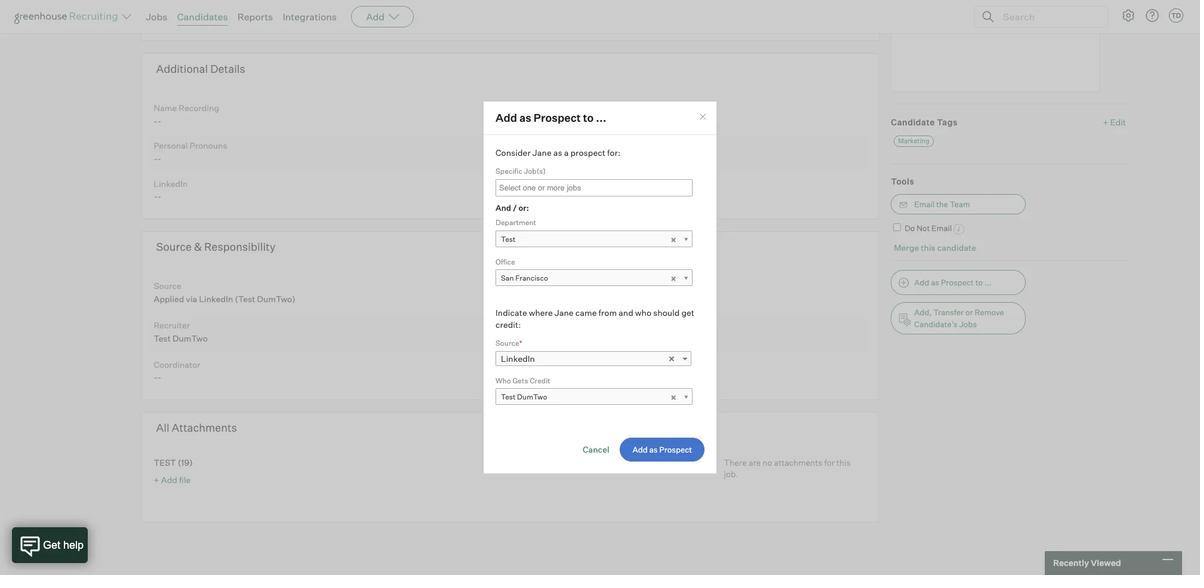 Task type: locate. For each thing, give the bounding box(es) containing it.
linkedin for linkedin --
[[154, 178, 188, 189]]

for
[[825, 457, 835, 468]]

information
[[188, 21, 229, 30]]

add button
[[351, 6, 414, 27]]

add as prospect to ... up consider jane as a prospect for:
[[496, 111, 607, 124]]

0 horizontal spatial ...
[[596, 111, 607, 124]]

as inside button
[[931, 277, 940, 287]]

0 horizontal spatial +
[[154, 475, 159, 485]]

2 horizontal spatial as
[[931, 277, 940, 287]]

linkedin right via
[[199, 294, 233, 304]]

test for test dumtwo
[[501, 392, 516, 401]]

1 vertical spatial jane
[[555, 308, 574, 318]]

1 horizontal spatial jane
[[555, 308, 574, 318]]

0 vertical spatial prospect
[[534, 111, 581, 124]]

to
[[583, 111, 594, 124], [976, 277, 983, 287]]

1 vertical spatial ...
[[985, 277, 992, 287]]

1 vertical spatial linkedin
[[199, 294, 233, 304]]

1 horizontal spatial to
[[976, 277, 983, 287]]

jobs left candidates
[[146, 11, 168, 23]]

1 vertical spatial add as prospect to ...
[[915, 277, 992, 287]]

candidate
[[938, 243, 977, 253]]

... inside button
[[985, 277, 992, 287]]

jobs link
[[146, 11, 168, 23]]

add inside button
[[915, 277, 930, 287]]

office
[[496, 257, 515, 266]]

2 vertical spatial as
[[931, 277, 940, 287]]

0 vertical spatial source
[[156, 240, 192, 254]]

td button
[[1167, 6, 1186, 25]]

0 horizontal spatial jobs
[[146, 11, 168, 23]]

additional details
[[156, 62, 245, 75]]

source up applied
[[154, 281, 181, 291]]

contact
[[160, 21, 187, 30]]

...
[[596, 111, 607, 124], [985, 277, 992, 287]]

1 vertical spatial prospect
[[941, 277, 974, 287]]

job setup link
[[14, 10, 105, 25]]

0 vertical spatial +
[[1103, 117, 1109, 127]]

td button
[[1169, 8, 1184, 23]]

this
[[921, 243, 936, 253], [837, 457, 851, 468]]

source left "&"
[[156, 240, 192, 254]]

recently viewed
[[1054, 558, 1121, 568]]

source inside source applied via linkedin (test dumtwo)
[[154, 281, 181, 291]]

0 vertical spatial as
[[520, 111, 532, 124]]

1 vertical spatial to
[[976, 277, 983, 287]]

1 horizontal spatial jobs
[[959, 319, 977, 329]]

source & responsibility
[[156, 240, 276, 254]]

1 vertical spatial +
[[154, 475, 159, 485]]

1 vertical spatial dumtwo
[[517, 392, 547, 401]]

email left the
[[915, 200, 935, 209]]

+ add file
[[154, 475, 191, 485]]

as left a
[[554, 147, 562, 157]]

as up consider
[[520, 111, 532, 124]]

none text field inside add as prospect to ... dialog
[[496, 180, 664, 195]]

1 vertical spatial as
[[554, 147, 562, 157]]

0 vertical spatial add as prospect to ...
[[496, 111, 607, 124]]

candidate tags
[[891, 117, 958, 127]]

email inside button
[[915, 200, 935, 209]]

source for source & responsibility
[[156, 240, 192, 254]]

0 vertical spatial this
[[921, 243, 936, 253]]

jane up job(s)
[[533, 147, 552, 157]]

credit:
[[496, 319, 521, 329]]

test
[[501, 234, 516, 243], [154, 333, 171, 343], [501, 392, 516, 401]]

add as prospect to ...
[[496, 111, 607, 124], [915, 277, 992, 287]]

a
[[564, 147, 569, 157]]

via
[[186, 294, 197, 304]]

1 horizontal spatial ...
[[985, 277, 992, 287]]

prospect up consider jane as a prospect for:
[[534, 111, 581, 124]]

specific
[[496, 167, 523, 176]]

dumtwo inside recruiter test dumtwo
[[173, 333, 208, 343]]

0 vertical spatial test
[[501, 234, 516, 243]]

linkedin --
[[154, 178, 188, 202]]

this down do not email
[[921, 243, 936, 253]]

... up prospect
[[596, 111, 607, 124]]

linkedin down personal pronouns --
[[154, 178, 188, 189]]

+ left edit
[[1103, 117, 1109, 127]]

jane
[[533, 147, 552, 157], [555, 308, 574, 318]]

to inside button
[[976, 277, 983, 287]]

candidate's
[[915, 319, 958, 329]]

from
[[599, 308, 617, 318]]

email right 'not'
[[932, 224, 952, 233]]

test down who
[[501, 392, 516, 401]]

test inside 'link'
[[501, 234, 516, 243]]

who gets credit
[[496, 376, 551, 385]]

job.
[[724, 469, 738, 479]]

viewed
[[1091, 558, 1121, 568]]

None text field
[[496, 180, 664, 195]]

and
[[496, 203, 511, 212]]

0 horizontal spatial this
[[837, 457, 851, 468]]

@mentions
[[1091, 16, 1129, 25]]

1 vertical spatial jobs
[[959, 319, 977, 329]]

source *
[[496, 339, 522, 348]]

2 vertical spatial source
[[496, 339, 519, 348]]

test dumtwo link
[[496, 388, 693, 406]]

None text field
[[891, 32, 1100, 92]]

to up remove in the bottom right of the page
[[976, 277, 983, 287]]

1 vertical spatial this
[[837, 457, 851, 468]]

add as prospect to ... inside dialog
[[496, 111, 607, 124]]

1 horizontal spatial linkedin
[[199, 294, 233, 304]]

0 vertical spatial ...
[[596, 111, 607, 124]]

linkedin link
[[496, 351, 692, 366]]

for:
[[607, 147, 621, 157]]

0 vertical spatial jobs
[[146, 11, 168, 23]]

0 horizontal spatial add as prospect to ...
[[496, 111, 607, 124]]

source down credit:
[[496, 339, 519, 348]]

test down department
[[501, 234, 516, 243]]

jobs down or at the bottom right of the page
[[959, 319, 977, 329]]

add inside popup button
[[366, 11, 385, 23]]

merge this candidate link
[[894, 243, 977, 253]]

configure image
[[1122, 8, 1136, 23]]

0 vertical spatial to
[[583, 111, 594, 124]]

gets
[[513, 376, 528, 385]]

1 horizontal spatial prospect
[[941, 277, 974, 287]]

this right for
[[837, 457, 851, 468]]

0 vertical spatial linkedin
[[154, 178, 188, 189]]

@mentions link
[[1091, 15, 1129, 26]]

linkedin inside add as prospect to ... dialog
[[501, 353, 535, 363]]

0 horizontal spatial to
[[583, 111, 594, 124]]

or
[[966, 307, 973, 317]]

(19)
[[178, 457, 193, 468]]

edit
[[1111, 117, 1126, 127]]

+ edit link
[[1100, 114, 1129, 130]]

linkedin inside source applied via linkedin (test dumtwo)
[[199, 294, 233, 304]]

0 horizontal spatial prospect
[[534, 111, 581, 124]]

setup
[[33, 11, 60, 23]]

prospect up transfer
[[941, 277, 974, 287]]

linkedin down *
[[501, 353, 535, 363]]

... up remove in the bottom right of the page
[[985, 277, 992, 287]]

test for test
[[501, 234, 516, 243]]

reports
[[238, 11, 273, 23]]

jane left came
[[555, 308, 574, 318]]

transfer
[[934, 307, 964, 317]]

jane inside indicate where jane came from and who should get credit:
[[555, 308, 574, 318]]

add, transfer or remove candidate's jobs
[[915, 307, 1005, 329]]

jobs
[[146, 11, 168, 23], [959, 319, 977, 329]]

department
[[496, 218, 536, 227]]

are
[[749, 457, 761, 468]]

Do Not Email checkbox
[[894, 224, 902, 231]]

0 vertical spatial dumtwo
[[173, 333, 208, 343]]

where
[[529, 308, 553, 318]]

(test
[[235, 294, 255, 304]]

pronouns
[[190, 141, 227, 151]]

0 horizontal spatial dumtwo
[[173, 333, 208, 343]]

prospect
[[571, 147, 606, 157]]

san
[[501, 274, 514, 283]]

job setup
[[14, 11, 60, 23]]

consider
[[496, 147, 531, 157]]

1 vertical spatial test
[[154, 333, 171, 343]]

+ down test
[[154, 475, 159, 485]]

2 horizontal spatial linkedin
[[501, 353, 535, 363]]

greenhouse recruiting image
[[14, 10, 122, 24]]

source
[[156, 240, 192, 254], [154, 281, 181, 291], [496, 339, 519, 348]]

dumtwo down recruiter
[[173, 333, 208, 343]]

2 vertical spatial test
[[501, 392, 516, 401]]

close image
[[698, 112, 708, 122]]

cancel link
[[583, 444, 610, 455]]

who
[[635, 308, 652, 318]]

cancel
[[583, 444, 610, 455]]

who
[[496, 376, 511, 385]]

test down recruiter
[[154, 333, 171, 343]]

to inside dialog
[[583, 111, 594, 124]]

0 vertical spatial email
[[915, 200, 935, 209]]

add as prospect to ... up transfer
[[915, 277, 992, 287]]

0 horizontal spatial linkedin
[[154, 178, 188, 189]]

as up add,
[[931, 277, 940, 287]]

there
[[724, 457, 747, 468]]

source inside add as prospect to ... dialog
[[496, 339, 519, 348]]

0 vertical spatial jane
[[533, 147, 552, 157]]

there are no attachments for this job.
[[724, 457, 851, 479]]

details
[[210, 62, 245, 75]]

test inside recruiter test dumtwo
[[154, 333, 171, 343]]

credit
[[530, 376, 551, 385]]

linkedin for linkedin
[[501, 353, 535, 363]]

merge
[[894, 243, 919, 253]]

1 horizontal spatial this
[[921, 243, 936, 253]]

1 horizontal spatial dumtwo
[[517, 392, 547, 401]]

None submit
[[620, 438, 705, 462]]

to up prospect
[[583, 111, 594, 124]]

as
[[520, 111, 532, 124], [554, 147, 562, 157], [931, 277, 940, 287]]

2 vertical spatial linkedin
[[501, 353, 535, 363]]

+
[[1103, 117, 1109, 127], [154, 475, 159, 485]]

1 horizontal spatial +
[[1103, 117, 1109, 127]]

personal
[[154, 141, 188, 151]]

dumtwo down the credit
[[517, 392, 547, 401]]

1 vertical spatial source
[[154, 281, 181, 291]]

1 horizontal spatial add as prospect to ...
[[915, 277, 992, 287]]



Task type: vqa. For each thing, say whether or not it's contained in the screenshot.
Add as Prospect to ... within button
yes



Task type: describe. For each thing, give the bounding box(es) containing it.
integrations
[[283, 11, 337, 23]]

add inside dialog
[[496, 111, 517, 124]]

team
[[950, 200, 971, 209]]

attachments
[[172, 421, 237, 434]]

td
[[1172, 11, 1181, 20]]

file
[[179, 475, 191, 485]]

candidates
[[177, 11, 228, 23]]

*
[[519, 339, 522, 348]]

san francisco
[[501, 274, 548, 283]]

tools
[[891, 176, 915, 186]]

name recording --
[[154, 103, 219, 126]]

attachments
[[774, 457, 823, 468]]

coordinator --
[[154, 359, 201, 382]]

recruiter test dumtwo
[[154, 320, 208, 343]]

recruiter
[[154, 320, 190, 330]]

and / or:
[[496, 203, 529, 212]]

jobs inside the add, transfer or remove candidate's jobs
[[959, 319, 977, 329]]

this inside there are no attachments for this job.
[[837, 457, 851, 468]]

reports link
[[238, 11, 273, 23]]

prospect inside button
[[941, 277, 974, 287]]

dumtwo)
[[257, 294, 296, 304]]

all attachments
[[156, 421, 237, 434]]

+ add file link
[[154, 475, 191, 485]]

0 horizontal spatial jane
[[533, 147, 552, 157]]

0 horizontal spatial as
[[520, 111, 532, 124]]

indicate
[[496, 308, 527, 318]]

source for source *
[[496, 339, 519, 348]]

&
[[194, 240, 202, 254]]

additional
[[156, 62, 208, 75]]

test link
[[496, 230, 693, 248]]

all
[[156, 421, 169, 434]]

email the team button
[[891, 194, 1026, 215]]

job
[[14, 11, 31, 23]]

/
[[513, 203, 517, 212]]

francisco
[[516, 274, 548, 283]]

test dumtwo
[[501, 392, 547, 401]]

and
[[619, 308, 634, 318]]

prospect inside dialog
[[534, 111, 581, 124]]

consider jane as a prospect for:
[[496, 147, 621, 157]]

add as prospect to ... button
[[891, 270, 1026, 295]]

marketing link
[[894, 135, 934, 147]]

add,
[[915, 307, 932, 317]]

remove
[[975, 307, 1005, 317]]

Search text field
[[1000, 8, 1097, 25]]

recently
[[1054, 558, 1089, 568]]

+ for + add file
[[154, 475, 159, 485]]

dumtwo inside add as prospect to ... dialog
[[517, 392, 547, 401]]

test
[[154, 457, 176, 468]]

candidate
[[891, 117, 935, 127]]

san francisco link
[[496, 269, 693, 287]]

no contact information
[[148, 21, 229, 30]]

1 horizontal spatial as
[[554, 147, 562, 157]]

do not email
[[905, 224, 952, 233]]

came
[[576, 308, 597, 318]]

+ edit
[[1103, 117, 1126, 127]]

+ for + edit
[[1103, 117, 1109, 127]]

should
[[653, 308, 680, 318]]

get
[[682, 308, 695, 318]]

or:
[[519, 203, 529, 212]]

candidates link
[[177, 11, 228, 23]]

email the team
[[915, 200, 971, 209]]

no
[[148, 21, 158, 30]]

add as prospect to ... dialog
[[483, 101, 717, 474]]

none submit inside add as prospect to ... dialog
[[620, 438, 705, 462]]

tags
[[937, 117, 958, 127]]

name
[[154, 103, 177, 113]]

marketing
[[899, 137, 930, 145]]

coordinator
[[154, 359, 201, 369]]

merge this candidate
[[894, 243, 977, 253]]

applied
[[154, 294, 184, 304]]

not
[[917, 224, 930, 233]]

personal pronouns --
[[154, 141, 227, 164]]

source applied via linkedin (test dumtwo)
[[154, 281, 297, 304]]

... inside dialog
[[596, 111, 607, 124]]

do
[[905, 224, 915, 233]]

source for source applied via linkedin (test dumtwo)
[[154, 281, 181, 291]]

no
[[763, 457, 773, 468]]

add as prospect to ... inside button
[[915, 277, 992, 287]]

1 vertical spatial email
[[932, 224, 952, 233]]



